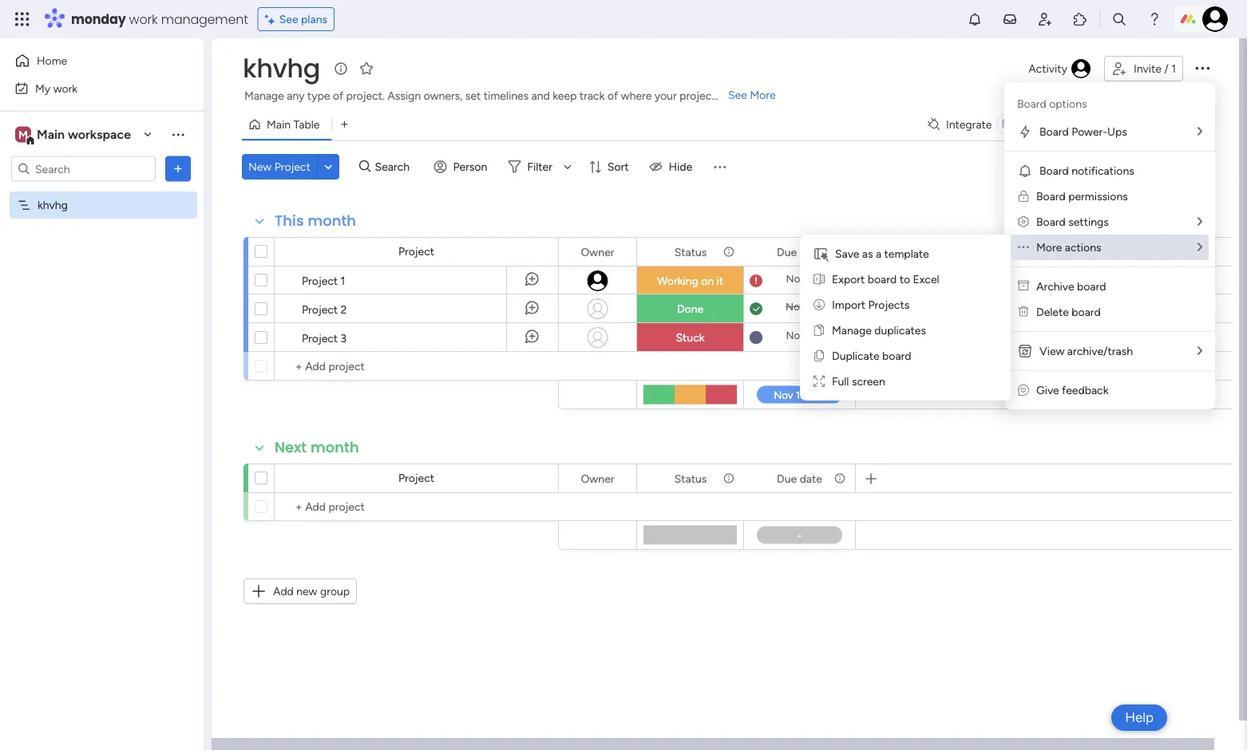 Task type: describe. For each thing, give the bounding box(es) containing it.
monday work management
[[71, 10, 248, 28]]

board for export
[[868, 273, 897, 286]]

see plans button
[[258, 7, 335, 31]]

nov 13
[[786, 273, 818, 286]]

add
[[273, 585, 294, 599]]

invite / 1
[[1134, 62, 1177, 75]]

delete board
[[1037, 306, 1101, 319]]

add view image
[[341, 119, 348, 130]]

my work
[[35, 81, 78, 95]]

show board description image
[[331, 61, 351, 77]]

2 owner field from the top
[[577, 470, 619, 488]]

feedback
[[1062, 384, 1109, 397]]

see more link
[[727, 87, 778, 103]]

sort
[[608, 160, 629, 174]]

khvhg field
[[239, 51, 324, 86]]

v2 search image
[[359, 158, 371, 176]]

inbox image
[[1002, 11, 1018, 27]]

actions
[[1065, 241, 1102, 254]]

power-
[[1072, 125, 1108, 139]]

nov for nov 15
[[786, 329, 806, 342]]

board notifications
[[1040, 164, 1135, 178]]

person button
[[428, 154, 497, 180]]

arrow down image
[[558, 157, 577, 177]]

owners,
[[424, 89, 463, 103]]

new project button
[[242, 154, 317, 180]]

help image
[[1147, 11, 1163, 27]]

due for second due date field from the bottom
[[777, 245, 797, 259]]

workspace image
[[15, 126, 31, 143]]

workspace options image
[[170, 126, 186, 142]]

month for this month
[[308, 211, 356, 231]]

main for main workspace
[[37, 127, 65, 142]]

add new group button
[[244, 579, 357, 605]]

new
[[248, 160, 272, 174]]

1 of from the left
[[333, 89, 344, 103]]

add new group
[[273, 585, 350, 599]]

date for second due date field from the bottom
[[800, 245, 823, 259]]

automate
[[1113, 118, 1163, 131]]

it
[[717, 274, 724, 288]]

export board to excel
[[832, 273, 940, 286]]

project.
[[346, 89, 385, 103]]

m
[[18, 128, 28, 141]]

board options
[[1018, 97, 1087, 111]]

import
[[832, 298, 866, 312]]

view
[[1040, 345, 1065, 358]]

project 2
[[302, 303, 347, 316]]

give feedback
[[1037, 384, 1109, 397]]

2 owner from the top
[[581, 472, 615, 486]]

more dots image
[[1018, 241, 1030, 254]]

/
[[1165, 62, 1169, 75]]

work for my
[[53, 81, 78, 95]]

1 horizontal spatial khvhg
[[243, 51, 320, 86]]

1 owner from the top
[[581, 245, 615, 259]]

export
[[832, 273, 865, 286]]

dapulse integrations image
[[928, 119, 940, 131]]

ups
[[1108, 125, 1128, 139]]

workspace
[[68, 127, 131, 142]]

board for board settings
[[1037, 215, 1066, 229]]

help button
[[1112, 705, 1168, 732]]

due for second due date field
[[777, 472, 797, 486]]

workspace selection element
[[15, 125, 133, 146]]

menu image
[[712, 159, 728, 175]]

see plans
[[279, 12, 328, 26]]

v2 delete line image
[[1018, 306, 1030, 319]]

a
[[876, 247, 882, 261]]

management
[[161, 10, 248, 28]]

board notifications image
[[1018, 163, 1034, 179]]

board for board notifications
[[1040, 164, 1069, 178]]

home
[[37, 54, 67, 67]]

select product image
[[14, 11, 30, 27]]

15
[[808, 329, 818, 342]]

next month
[[275, 438, 359, 458]]

v2 done deadline image
[[750, 302, 763, 317]]

view archive/trash
[[1040, 345, 1133, 358]]

v2 permission outline image
[[1019, 190, 1029, 203]]

1 due date field from the top
[[773, 243, 827, 261]]

your
[[655, 89, 677, 103]]

excel
[[913, 273, 940, 286]]

project
[[680, 89, 716, 103]]

manage for manage any type of project. assign owners, set timelines and keep track of where your project stands.
[[244, 89, 284, 103]]

on
[[701, 274, 714, 288]]

to
[[900, 273, 911, 286]]

1 status field from the top
[[671, 243, 711, 261]]

save as a template
[[835, 247, 930, 261]]

v2 duplicate 2 outline image
[[815, 349, 824, 363]]

board for archive
[[1078, 280, 1107, 294]]

1 status from the top
[[675, 245, 707, 259]]

board permissions
[[1037, 190, 1128, 203]]

my work button
[[10, 75, 172, 101]]

monday
[[71, 10, 126, 28]]

type
[[307, 89, 330, 103]]

invite / 1 button
[[1105, 56, 1184, 81]]

and
[[532, 89, 550, 103]]

board for board options
[[1018, 97, 1047, 111]]

manage any type of project. assign owners, set timelines and keep track of where your project stands.
[[244, 89, 754, 103]]

14
[[808, 301, 819, 313]]

stuck
[[676, 331, 705, 345]]

import projects
[[832, 298, 910, 312]]

search everything image
[[1112, 11, 1128, 27]]

see for see plans
[[279, 12, 298, 26]]

add to favorites image
[[359, 60, 375, 76]]

track
[[580, 89, 605, 103]]

set
[[466, 89, 481, 103]]

full screen
[[832, 375, 886, 389]]

nov for nov 14
[[786, 301, 805, 313]]

save
[[835, 247, 860, 261]]

activity button
[[1023, 56, 1098, 81]]

v2 user feedback image
[[1018, 384, 1030, 397]]

working
[[657, 274, 699, 288]]

2 due date field from the top
[[773, 470, 827, 488]]

0 horizontal spatial 1
[[341, 274, 345, 288]]

v2 duplicate o image
[[815, 324, 824, 337]]

integrate
[[946, 118, 992, 131]]

activity
[[1029, 62, 1068, 75]]

list arrow image for more actions
[[1198, 242, 1203, 253]]

main table
[[267, 118, 320, 131]]

keep
[[553, 89, 577, 103]]

projects
[[869, 298, 910, 312]]

archive board
[[1037, 280, 1107, 294]]



Task type: locate. For each thing, give the bounding box(es) containing it.
date
[[800, 245, 823, 259], [800, 472, 823, 486]]

board right dapulse admin menu image
[[1037, 215, 1066, 229]]

where
[[621, 89, 652, 103]]

0 horizontal spatial work
[[53, 81, 78, 95]]

template
[[885, 247, 930, 261]]

see
[[279, 12, 298, 26], [728, 88, 748, 102]]

0 horizontal spatial main
[[37, 127, 65, 142]]

more right project
[[750, 88, 776, 102]]

board down archive board
[[1072, 306, 1101, 319]]

0 horizontal spatial of
[[333, 89, 344, 103]]

hide button
[[643, 154, 702, 180]]

0 horizontal spatial options image
[[170, 161, 186, 177]]

project
[[275, 160, 311, 174], [398, 245, 435, 258], [302, 274, 338, 288], [302, 303, 338, 316], [302, 331, 338, 345], [398, 472, 435, 485]]

nov left 14 on the right of the page
[[786, 301, 805, 313]]

due
[[777, 245, 797, 259], [777, 472, 797, 486]]

khvhg
[[243, 51, 320, 86], [38, 198, 68, 212]]

main inside workspace selection element
[[37, 127, 65, 142]]

manage
[[244, 89, 284, 103], [832, 324, 872, 337]]

status
[[675, 245, 707, 259], [675, 472, 707, 486]]

1 vertical spatial due date field
[[773, 470, 827, 488]]

1 horizontal spatial manage
[[832, 324, 872, 337]]

0 vertical spatial owner
[[581, 245, 615, 259]]

angle down image
[[325, 161, 332, 173]]

view archive/trash image
[[1018, 343, 1034, 359]]

0 vertical spatial see
[[279, 12, 298, 26]]

1 horizontal spatial main
[[267, 118, 291, 131]]

1 vertical spatial manage
[[832, 324, 872, 337]]

nov left 15 on the top
[[786, 329, 806, 342]]

khvhg down search in workspace field
[[38, 198, 68, 212]]

0 vertical spatial due
[[777, 245, 797, 259]]

full
[[832, 375, 849, 389]]

13
[[808, 273, 818, 286]]

filter button
[[502, 154, 577, 180]]

archive
[[1037, 280, 1075, 294]]

main inside button
[[267, 118, 291, 131]]

board for board permissions
[[1037, 190, 1066, 203]]

this month
[[275, 211, 356, 231]]

list arrow image for board settings
[[1198, 216, 1203, 228]]

2 list arrow image from the top
[[1198, 242, 1203, 253]]

Next month field
[[271, 438, 363, 458]]

2 of from the left
[[608, 89, 618, 103]]

archive/trash
[[1068, 345, 1133, 358]]

main
[[267, 118, 291, 131], [37, 127, 65, 142]]

1 vertical spatial + add project text field
[[283, 498, 551, 517]]

0 vertical spatial work
[[129, 10, 158, 28]]

more actions
[[1037, 241, 1102, 254]]

home button
[[10, 48, 172, 73]]

invite members image
[[1038, 11, 1054, 27]]

month for next month
[[311, 438, 359, 458]]

0 horizontal spatial khvhg
[[38, 198, 68, 212]]

0 vertical spatial + add project text field
[[283, 357, 551, 376]]

menu
[[1005, 82, 1216, 410]]

this
[[275, 211, 304, 231]]

0 vertical spatial date
[[800, 245, 823, 259]]

2 vertical spatial nov
[[786, 329, 806, 342]]

save as a template image
[[813, 246, 829, 262]]

board settings
[[1037, 215, 1109, 229]]

options image right /
[[1193, 58, 1212, 77]]

autopilot image
[[1093, 114, 1107, 134]]

main table button
[[242, 112, 332, 137]]

option
[[0, 191, 204, 194]]

1 vertical spatial khvhg
[[38, 198, 68, 212]]

0 horizontal spatial more
[[750, 88, 776, 102]]

1 horizontal spatial 1
[[1172, 62, 1177, 75]]

0 vertical spatial nov
[[786, 273, 806, 286]]

main workspace
[[37, 127, 131, 142]]

0 vertical spatial month
[[308, 211, 356, 231]]

khvhg list box
[[0, 188, 204, 435]]

month right next on the left of page
[[311, 438, 359, 458]]

0 horizontal spatial see
[[279, 12, 298, 26]]

hide
[[669, 160, 693, 174]]

notifications image
[[967, 11, 983, 27]]

2 + add project text field from the top
[[283, 498, 551, 517]]

1 vertical spatial 1
[[341, 274, 345, 288]]

0 vertical spatial manage
[[244, 89, 284, 103]]

my
[[35, 81, 50, 95]]

assign
[[388, 89, 421, 103]]

apps image
[[1073, 11, 1089, 27]]

1 vertical spatial see
[[728, 88, 748, 102]]

main for main table
[[267, 118, 291, 131]]

month inside this month field
[[308, 211, 356, 231]]

1 vertical spatial list arrow image
[[1198, 242, 1203, 253]]

work right "my"
[[53, 81, 78, 95]]

1 + add project text field from the top
[[283, 357, 551, 376]]

1 nov from the top
[[786, 273, 806, 286]]

invite
[[1134, 62, 1162, 75]]

Status field
[[671, 243, 711, 261], [671, 470, 711, 488]]

board right board notifications icon
[[1040, 164, 1069, 178]]

duplicate board
[[832, 349, 912, 363]]

+ Add project text field
[[283, 357, 551, 376], [283, 498, 551, 517]]

duplicate
[[832, 349, 880, 363]]

delete
[[1037, 306, 1069, 319]]

collapse board header image
[[1199, 118, 1212, 131]]

0 vertical spatial khvhg
[[243, 51, 320, 86]]

1 vertical spatial status
[[675, 472, 707, 486]]

menu containing board options
[[1005, 82, 1216, 410]]

import from excel template outline image
[[814, 273, 825, 286]]

notifications
[[1072, 164, 1135, 178]]

work for monday
[[129, 10, 158, 28]]

work inside button
[[53, 81, 78, 95]]

0 vertical spatial more
[[750, 88, 776, 102]]

1 vertical spatial date
[[800, 472, 823, 486]]

stands.
[[719, 89, 754, 103]]

1 horizontal spatial work
[[129, 10, 158, 28]]

1 horizontal spatial of
[[608, 89, 618, 103]]

1 vertical spatial month
[[311, 438, 359, 458]]

plans
[[301, 12, 328, 26]]

1 inside invite / 1 button
[[1172, 62, 1177, 75]]

nov for nov 13
[[786, 273, 806, 286]]

options image down workspace options image
[[170, 161, 186, 177]]

options
[[1050, 97, 1087, 111]]

done
[[677, 302, 704, 316]]

new
[[297, 585, 317, 599]]

dapulse admin menu image
[[1018, 215, 1030, 229]]

This month field
[[271, 211, 360, 232]]

project 1
[[302, 274, 345, 288]]

dapulse archived image
[[1018, 280, 1030, 294]]

main left table
[[267, 118, 291, 131]]

1 due date from the top
[[777, 245, 823, 259]]

work right monday
[[129, 10, 158, 28]]

table
[[294, 118, 320, 131]]

gary orlando image
[[1203, 6, 1228, 32]]

khvhg up any at the left top of page
[[243, 51, 320, 86]]

see left plans
[[279, 12, 298, 26]]

board for delete
[[1072, 306, 1101, 319]]

nov 14
[[786, 301, 819, 313]]

2 due date from the top
[[777, 472, 823, 486]]

3 nov from the top
[[786, 329, 806, 342]]

v2 fullscreen slim image
[[814, 375, 825, 389]]

month
[[308, 211, 356, 231], [311, 438, 359, 458]]

1 vertical spatial work
[[53, 81, 78, 95]]

permissions
[[1069, 190, 1128, 203]]

of
[[333, 89, 344, 103], [608, 89, 618, 103]]

1 up 2
[[341, 274, 345, 288]]

1 vertical spatial owner field
[[577, 470, 619, 488]]

main right workspace image
[[37, 127, 65, 142]]

nov left 13
[[786, 273, 806, 286]]

see right project
[[728, 88, 748, 102]]

2 nov from the top
[[786, 301, 805, 313]]

0 vertical spatial options image
[[1193, 58, 1212, 77]]

2
[[341, 303, 347, 316]]

screen
[[852, 375, 886, 389]]

1 list arrow image from the top
[[1198, 216, 1203, 228]]

owner
[[581, 245, 615, 259], [581, 472, 615, 486]]

settings
[[1069, 215, 1109, 229]]

board down duplicates
[[883, 349, 912, 363]]

of right 'track'
[[608, 89, 618, 103]]

0 vertical spatial due date field
[[773, 243, 827, 261]]

of right type
[[333, 89, 344, 103]]

board
[[1018, 97, 1047, 111], [1040, 125, 1069, 139], [1040, 164, 1069, 178], [1037, 190, 1066, 203], [1037, 215, 1066, 229]]

project inside button
[[275, 160, 311, 174]]

1 owner field from the top
[[577, 243, 619, 261]]

1 horizontal spatial see
[[728, 88, 748, 102]]

board power-ups image
[[1018, 124, 1034, 140]]

board power-ups
[[1040, 125, 1128, 139]]

0 vertical spatial due date
[[777, 245, 823, 259]]

board down "board options"
[[1040, 125, 1069, 139]]

month right this
[[308, 211, 356, 231]]

nov 15
[[786, 329, 818, 342]]

more right more dots icon
[[1037, 241, 1063, 254]]

see inside button
[[279, 12, 298, 26]]

board left to
[[868, 273, 897, 286]]

1 due from the top
[[777, 245, 797, 259]]

2 status field from the top
[[671, 470, 711, 488]]

0 horizontal spatial manage
[[244, 89, 284, 103]]

see for see more
[[728, 88, 748, 102]]

1 vertical spatial more
[[1037, 241, 1063, 254]]

1 vertical spatial options image
[[170, 161, 186, 177]]

board up delete board
[[1078, 280, 1107, 294]]

group
[[320, 585, 350, 599]]

more
[[750, 88, 776, 102], [1037, 241, 1063, 254]]

give
[[1037, 384, 1060, 397]]

project 3
[[302, 331, 347, 345]]

move to image
[[814, 298, 825, 312]]

1 vertical spatial status field
[[671, 470, 711, 488]]

list arrow image for view archive/trash
[[1198, 345, 1203, 357]]

manage for manage duplicates
[[832, 324, 872, 337]]

list arrow image
[[1198, 126, 1203, 137]]

Due date field
[[773, 243, 827, 261], [773, 470, 827, 488]]

Search field
[[371, 156, 419, 178]]

0 vertical spatial 1
[[1172, 62, 1177, 75]]

2 status from the top
[[675, 472, 707, 486]]

0 vertical spatial list arrow image
[[1198, 216, 1203, 228]]

v2 overdue deadline image
[[750, 274, 763, 289]]

1 date from the top
[[800, 245, 823, 259]]

filter
[[527, 160, 553, 174]]

3 list arrow image from the top
[[1198, 345, 1203, 357]]

column information image
[[723, 246, 736, 258], [834, 246, 847, 258], [723, 472, 736, 485], [834, 472, 847, 485]]

see more
[[728, 88, 776, 102]]

working on it
[[657, 274, 724, 288]]

month inside next month field
[[311, 438, 359, 458]]

0 vertical spatial status
[[675, 245, 707, 259]]

board up board power-ups icon
[[1018, 97, 1047, 111]]

help
[[1126, 710, 1154, 726]]

board right "v2 permission outline" image on the right of page
[[1037, 190, 1066, 203]]

0 vertical spatial owner field
[[577, 243, 619, 261]]

1 horizontal spatial options image
[[1193, 58, 1212, 77]]

board
[[868, 273, 897, 286], [1078, 280, 1107, 294], [1072, 306, 1101, 319], [883, 349, 912, 363]]

any
[[287, 89, 305, 103]]

2 vertical spatial list arrow image
[[1198, 345, 1203, 357]]

manage left any at the left top of page
[[244, 89, 284, 103]]

board for duplicate
[[883, 349, 912, 363]]

1 horizontal spatial more
[[1037, 241, 1063, 254]]

date for second due date field
[[800, 472, 823, 486]]

2 due from the top
[[777, 472, 797, 486]]

1 vertical spatial due
[[777, 472, 797, 486]]

2 date from the top
[[800, 472, 823, 486]]

Search in workspace field
[[34, 160, 133, 178]]

1 vertical spatial owner
[[581, 472, 615, 486]]

3
[[341, 331, 347, 345]]

1 vertical spatial nov
[[786, 301, 805, 313]]

1 right /
[[1172, 62, 1177, 75]]

1 vertical spatial due date
[[777, 472, 823, 486]]

as
[[862, 247, 873, 261]]

manage down import
[[832, 324, 872, 337]]

0 vertical spatial status field
[[671, 243, 711, 261]]

next
[[275, 438, 307, 458]]

khvhg inside list box
[[38, 198, 68, 212]]

list arrow image
[[1198, 216, 1203, 228], [1198, 242, 1203, 253], [1198, 345, 1203, 357]]

options image
[[1193, 58, 1212, 77], [170, 161, 186, 177]]

work
[[129, 10, 158, 28], [53, 81, 78, 95]]

board for board power-ups
[[1040, 125, 1069, 139]]

Owner field
[[577, 243, 619, 261], [577, 470, 619, 488]]

person
[[453, 160, 487, 174]]



Task type: vqa. For each thing, say whether or not it's contained in the screenshot.
khvhg field
yes



